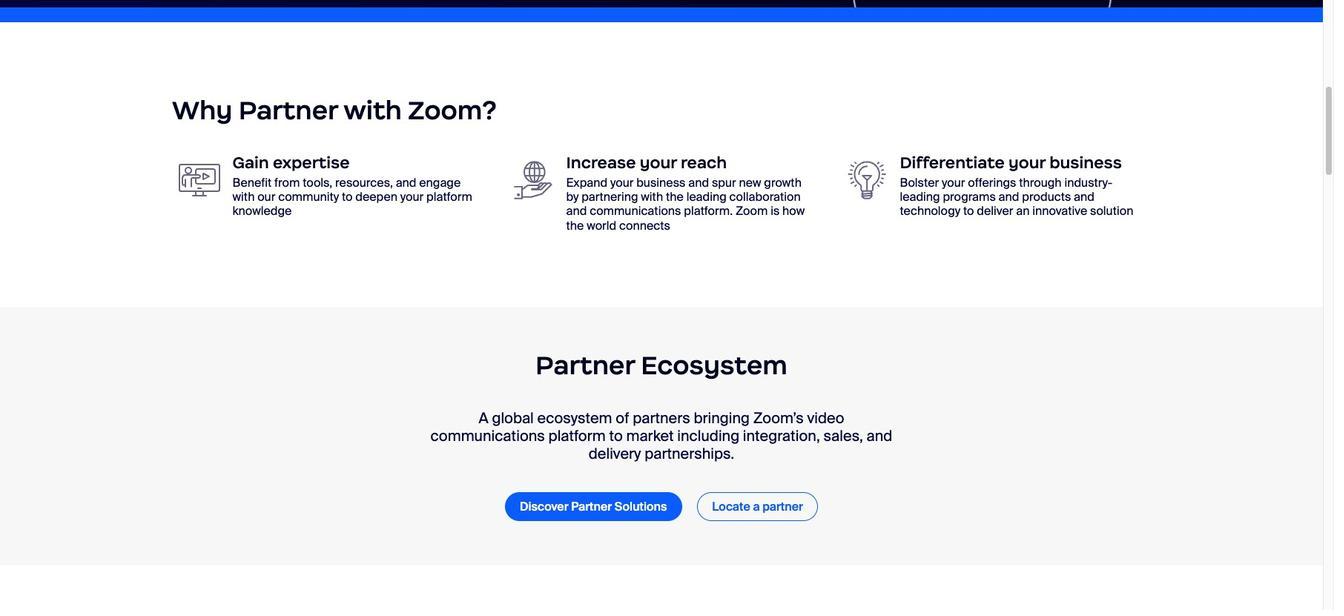 Task type: describe. For each thing, give the bounding box(es) containing it.
resources,
[[335, 175, 393, 191]]

your inside gain expertise benefit from tools, resources, and engage with our community to deepen your platform knowledge
[[400, 189, 424, 205]]

platform inside gain expertise benefit from tools, resources, and engage with our community to deepen your platform knowledge
[[426, 189, 472, 205]]

engage
[[419, 175, 461, 191]]

deliver
[[977, 203, 1013, 219]]

discover
[[520, 499, 568, 515]]

locate
[[712, 499, 750, 515]]

our
[[257, 189, 275, 205]]

platform.
[[684, 203, 733, 219]]

expertise
[[273, 153, 350, 173]]

collaboration
[[729, 189, 801, 205]]

1 horizontal spatial the
[[666, 189, 684, 205]]

with inside gain expertise benefit from tools, resources, and engage with our community to deepen your platform knowledge
[[232, 189, 255, 205]]

communications inside the "a global ecosystem of partners bringing zoom's video communications platform to market including integration, sales, and delivery partnerships."
[[431, 426, 545, 446]]

bringing
[[694, 409, 750, 428]]

partnerships.
[[645, 444, 734, 464]]

spur
[[712, 175, 736, 191]]

1 vertical spatial the
[[566, 218, 584, 233]]

business inside increase your reach expand your business and spur new growth by partnering with the leading collaboration and communications platform. zoom is how the world connects
[[636, 175, 686, 191]]

partner
[[762, 499, 803, 515]]

deepen
[[355, 189, 397, 205]]

a
[[753, 499, 760, 515]]

partners
[[633, 409, 690, 428]]

differentiate your business bolster your offerings through industry- leading programs and products and technology to deliver an innovative solution
[[900, 153, 1133, 219]]

connects
[[619, 218, 670, 233]]

to inside the "a global ecosystem of partners bringing zoom's video communications platform to market including integration, sales, and delivery partnerships."
[[609, 426, 623, 446]]

by
[[566, 189, 579, 205]]

and inside the "a global ecosystem of partners bringing zoom's video communications platform to market including integration, sales, and delivery partnerships."
[[867, 426, 892, 446]]

a
[[479, 409, 488, 428]]

zoom
[[736, 203, 768, 219]]

locate a partner link
[[697, 492, 818, 521]]

of
[[616, 409, 629, 428]]

gain
[[232, 153, 269, 173]]

ecosystem
[[641, 349, 787, 382]]

discover partner solutions
[[520, 499, 667, 515]]

with inside increase your reach expand your business and spur new growth by partnering with the leading collaboration and communications platform. zoom is how the world connects
[[641, 189, 663, 205]]

ecosystem
[[537, 409, 612, 428]]

and inside gain expertise benefit from tools, resources, and engage with our community to deepen your platform knowledge
[[396, 175, 416, 191]]

your down differentiate
[[942, 175, 965, 191]]

platform inside the "a global ecosystem of partners bringing zoom's video communications platform to market including integration, sales, and delivery partnerships."
[[548, 426, 606, 446]]

from
[[274, 175, 300, 191]]

why partner with zoom?
[[172, 94, 497, 126]]



Task type: vqa. For each thing, say whether or not it's contained in the screenshot.
programs
yes



Task type: locate. For each thing, give the bounding box(es) containing it.
growth
[[764, 175, 802, 191]]

communications
[[590, 203, 681, 219], [431, 426, 545, 446]]

why
[[172, 94, 232, 126]]

business inside differentiate your business bolster your offerings through industry- leading programs and products and technology to deliver an innovative solution
[[1049, 153, 1122, 173]]

2 vertical spatial partner
[[571, 499, 612, 515]]

partner for discover
[[571, 499, 612, 515]]

0 horizontal spatial platform
[[426, 189, 472, 205]]

through
[[1019, 175, 1062, 191]]

your up through
[[1009, 153, 1046, 173]]

0 vertical spatial business
[[1049, 153, 1122, 173]]

1 horizontal spatial communications
[[590, 203, 681, 219]]

integration,
[[743, 426, 820, 446]]

products
[[1022, 189, 1071, 205]]

reach
[[681, 153, 727, 173]]

2 leading from the left
[[900, 189, 940, 205]]

industry-
[[1064, 175, 1112, 191]]

to
[[342, 189, 353, 205], [963, 203, 974, 219], [609, 426, 623, 446]]

and
[[396, 175, 416, 191], [688, 175, 709, 191], [999, 189, 1019, 205], [1074, 189, 1095, 205], [566, 203, 587, 219], [867, 426, 892, 446]]

solution
[[1090, 203, 1133, 219]]

partner up 'expertise'
[[239, 94, 338, 126]]

1 vertical spatial platform
[[548, 426, 606, 446]]

technology
[[900, 203, 960, 219]]

increase
[[566, 153, 636, 173]]

global
[[492, 409, 534, 428]]

expand
[[566, 175, 607, 191]]

differentiate
[[900, 153, 1005, 173]]

1 vertical spatial business
[[636, 175, 686, 191]]

partnering
[[582, 189, 638, 205]]

your
[[640, 153, 677, 173], [1009, 153, 1046, 173], [610, 175, 634, 191], [942, 175, 965, 191], [400, 189, 424, 205]]

2 horizontal spatial with
[[641, 189, 663, 205]]

innovative
[[1032, 203, 1087, 219]]

0 horizontal spatial communications
[[431, 426, 545, 446]]

leading down reach at top
[[686, 189, 727, 205]]

solutions
[[615, 499, 667, 515]]

business
[[1049, 153, 1122, 173], [636, 175, 686, 191]]

partner for why
[[239, 94, 338, 126]]

1 vertical spatial partner
[[535, 349, 635, 382]]

leading inside increase your reach expand your business and spur new growth by partnering with the leading collaboration and communications platform. zoom is how the world connects
[[686, 189, 727, 205]]

1 horizontal spatial business
[[1049, 153, 1122, 173]]

the left world
[[566, 218, 584, 233]]

programs
[[943, 189, 996, 205]]

your left reach at top
[[640, 153, 677, 173]]

1 vertical spatial communications
[[431, 426, 545, 446]]

business up industry-
[[1049, 153, 1122, 173]]

your down increase
[[610, 175, 634, 191]]

the
[[666, 189, 684, 205], [566, 218, 584, 233]]

video
[[807, 409, 844, 428]]

with up the "resources,"
[[343, 94, 402, 126]]

0 horizontal spatial leading
[[686, 189, 727, 205]]

sales,
[[824, 426, 863, 446]]

delivery
[[589, 444, 641, 464]]

increase your reach expand your business and spur new growth by partnering with the leading collaboration and communications platform. zoom is how the world connects
[[566, 153, 805, 233]]

zoom's
[[753, 409, 804, 428]]

communications inside increase your reach expand your business and spur new growth by partnering with the leading collaboration and communications platform. zoom is how the world connects
[[590, 203, 681, 219]]

0 vertical spatial communications
[[590, 203, 681, 219]]

platform left of
[[548, 426, 606, 446]]

gain expertise benefit from tools, resources, and engage with our community to deepen your platform knowledge
[[232, 153, 472, 219]]

to left market
[[609, 426, 623, 446]]

discover partner solutions link
[[505, 492, 682, 521]]

tools,
[[303, 175, 332, 191]]

1 horizontal spatial with
[[343, 94, 402, 126]]

hero img desktop2 image
[[489, 0, 1156, 22]]

partner up the ecosystem
[[535, 349, 635, 382]]

leading
[[686, 189, 727, 205], [900, 189, 940, 205]]

partner
[[239, 94, 338, 126], [535, 349, 635, 382], [571, 499, 612, 515]]

0 horizontal spatial the
[[566, 218, 584, 233]]

0 horizontal spatial with
[[232, 189, 255, 205]]

partner right discover
[[571, 499, 612, 515]]

1 horizontal spatial to
[[609, 426, 623, 446]]

an
[[1016, 203, 1030, 219]]

0 vertical spatial partner
[[239, 94, 338, 126]]

locate a partner
[[712, 499, 803, 515]]

1 horizontal spatial platform
[[548, 426, 606, 446]]

0 vertical spatial the
[[666, 189, 684, 205]]

is
[[771, 203, 780, 219]]

including
[[677, 426, 739, 446]]

community
[[278, 189, 339, 205]]

partner ecosystem
[[535, 349, 787, 382]]

knowledge
[[232, 203, 292, 219]]

market
[[626, 426, 674, 446]]

bolster
[[900, 175, 939, 191]]

offerings
[[968, 175, 1016, 191]]

platform
[[426, 189, 472, 205], [548, 426, 606, 446]]

with left "our"
[[232, 189, 255, 205]]

your right deepen
[[400, 189, 424, 205]]

how
[[782, 203, 805, 219]]

2 horizontal spatial to
[[963, 203, 974, 219]]

to inside differentiate your business bolster your offerings through industry- leading programs and products and technology to deliver an innovative solution
[[963, 203, 974, 219]]

0 horizontal spatial business
[[636, 175, 686, 191]]

0 vertical spatial platform
[[426, 189, 472, 205]]

new
[[739, 175, 761, 191]]

with up 'connects'
[[641, 189, 663, 205]]

1 horizontal spatial leading
[[900, 189, 940, 205]]

the left platform.
[[666, 189, 684, 205]]

business up 'connects'
[[636, 175, 686, 191]]

to left deliver
[[963, 203, 974, 219]]

with
[[343, 94, 402, 126], [232, 189, 255, 205], [641, 189, 663, 205]]

world
[[587, 218, 616, 233]]

to inside gain expertise benefit from tools, resources, and engage with our community to deepen your platform knowledge
[[342, 189, 353, 205]]

a global ecosystem of partners bringing zoom's video communications platform to market including integration, sales, and delivery partnerships.
[[431, 409, 892, 464]]

benefit
[[232, 175, 272, 191]]

leading down differentiate
[[900, 189, 940, 205]]

0 horizontal spatial to
[[342, 189, 353, 205]]

platform right deepen
[[426, 189, 472, 205]]

leading inside differentiate your business bolster your offerings through industry- leading programs and products and technology to deliver an innovative solution
[[900, 189, 940, 205]]

zoom?
[[408, 94, 497, 126]]

to left deepen
[[342, 189, 353, 205]]

1 leading from the left
[[686, 189, 727, 205]]



